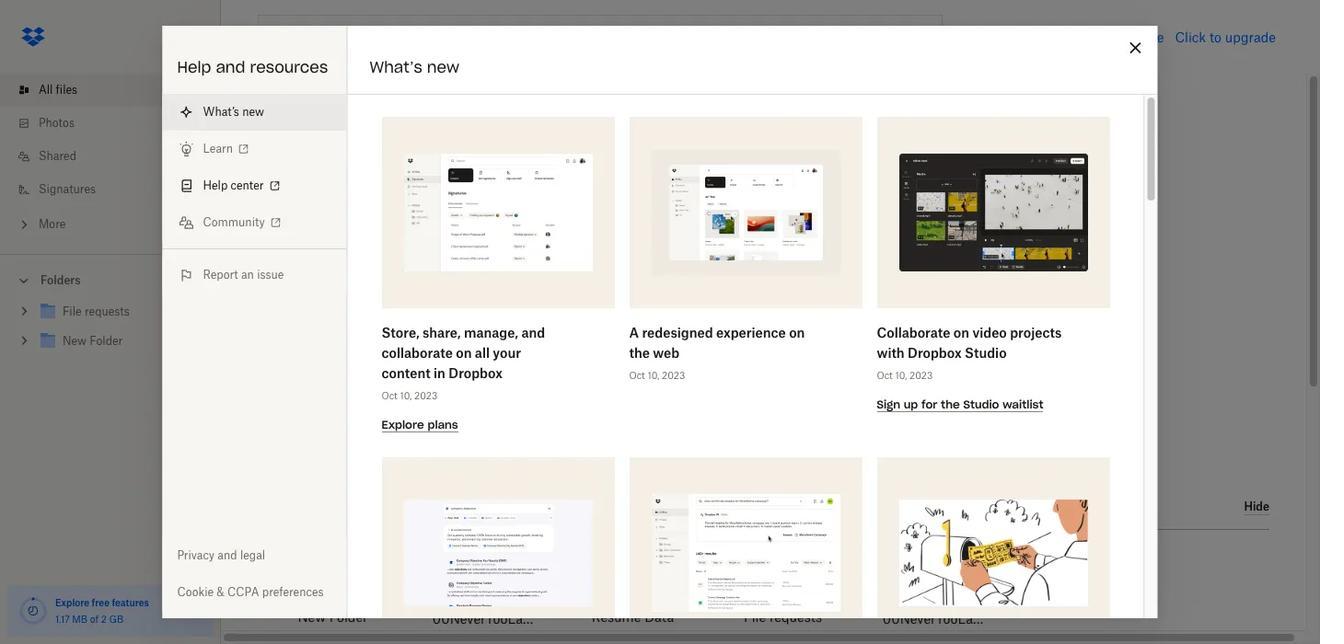 Task type: vqa. For each thing, say whether or not it's contained in the screenshot.
2023 inside Collaborate on video projects with Dropbox Studio Oct 10, 2023
yes



Task type: describe. For each thing, give the bounding box(es) containing it.
an
[[241, 268, 254, 282]]

more
[[39, 217, 66, 231]]

to inside install on desktop to work on files offline and stay synced.
[[372, 372, 382, 386]]

share
[[576, 372, 607, 386]]

or
[[787, 372, 797, 386]]

help center link
[[163, 168, 347, 204]]

photos link
[[15, 107, 221, 140]]

edit
[[764, 372, 784, 386]]

control
[[724, 372, 761, 386]]

learn link
[[163, 131, 347, 168]]

resources
[[250, 58, 328, 76]]

dropbox link for requests
[[771, 628, 815, 644]]

projects
[[1010, 325, 1061, 341]]

click to upgrade
[[1175, 29, 1276, 45]]

web
[[653, 345, 679, 361]]

1 horizontal spatial to
[[1210, 29, 1222, 45]]

report an issue link
[[163, 257, 347, 294]]

upgrade
[[1111, 29, 1164, 45]]

with dropbox studio, users can collaborate on video projects image
[[899, 154, 1087, 272]]

upgrade
[[1225, 29, 1276, 45]]

create
[[550, 118, 588, 131]]

file for topmost file requests link
[[744, 609, 766, 625]]

plans
[[427, 418, 458, 432]]

(signed).pdf
[[897, 631, 970, 644]]

legal
[[240, 549, 265, 563]]

file for file requests link to the left
[[610, 630, 629, 644]]

00nevertoola… (signed).pdf link
[[866, 609, 1000, 644]]

on inside the store, share, manage, and collaborate on all your content in dropbox oct 10, 2023
[[455, 345, 471, 361]]

get
[[258, 168, 280, 184]]

on up the synced. at the bottom
[[311, 372, 324, 386]]

data
[[645, 609, 674, 625]]

new folder link
[[298, 607, 368, 627]]

share files with anyone and control edit or view access.
[[576, 372, 824, 405]]

dropbox image
[[15, 18, 52, 55]]

oct inside the collaborate on video projects with dropbox studio oct 10, 2023
[[876, 370, 892, 381]]

folder
[[591, 118, 624, 131]]

store,
[[381, 325, 419, 341]]

privacy
[[177, 549, 215, 563]]

install
[[276, 372, 309, 386]]

on left in
[[414, 372, 427, 386]]

get started with dropbox
[[258, 168, 413, 184]]

1.17
[[55, 614, 70, 625]]

2023 inside a redesigned experience on the web oct 10, 2023
[[662, 370, 685, 381]]

0 vertical spatial file requests link
[[744, 607, 822, 627]]

folders
[[41, 273, 81, 287]]

a redesigned experience on the web oct 10, 2023
[[629, 325, 805, 381]]

folders button
[[0, 266, 221, 294]]

sign up for the studio waitlist
[[876, 398, 1043, 412]]

studio inside the collaborate on video projects with dropbox studio oct 10, 2023
[[964, 345, 1006, 361]]

all
[[474, 345, 489, 361]]

share,
[[422, 325, 460, 341]]

all files
[[39, 83, 77, 97]]

help center
[[203, 179, 264, 192]]

upgrade link
[[1111, 29, 1164, 45]]

0 vertical spatial new
[[427, 58, 460, 76]]

on inside the collaborate on video projects with dropbox studio oct 10, 2023
[[953, 325, 969, 341]]

manage,
[[464, 325, 518, 341]]

and inside the store, share, manage, and collaborate on all your content in dropbox oct 10, 2023
[[521, 325, 545, 341]]

a
[[629, 325, 639, 341]]

ccpa
[[227, 586, 259, 599]]

collaborate
[[876, 325, 950, 341]]

files for all files
[[56, 83, 77, 97]]

of
[[90, 614, 99, 625]]

shared link
[[15, 140, 221, 173]]

from
[[343, 498, 380, 516]]

10, inside the store, share, manage, and collaborate on all your content in dropbox oct 10, 2023
[[400, 390, 411, 401]]

community
[[203, 215, 265, 229]]

uareat3x.jpg
[[442, 631, 523, 644]]

center
[[231, 179, 264, 192]]

explore for explore free features 1.17 mb of 2 gb
[[55, 598, 89, 609]]

access.
[[576, 391, 614, 405]]

00nevertoola… uareat3x.jpg link
[[416, 609, 550, 644]]

experience
[[716, 325, 786, 341]]

up
[[903, 398, 918, 412]]

1 horizontal spatial the
[[941, 398, 960, 412]]

all files link
[[15, 74, 221, 107]]

dash answer screen image
[[403, 500, 592, 606]]

and left legal
[[218, 549, 237, 563]]

dropbox inside the store, share, manage, and collaborate on all your content in dropbox oct 10, 2023
[[448, 366, 502, 381]]

work
[[385, 372, 411, 386]]

synced.
[[301, 391, 340, 405]]

folder
[[329, 609, 368, 625]]

view
[[800, 372, 824, 386]]

content
[[381, 366, 430, 381]]

help and resources
[[177, 58, 328, 76]]

started
[[284, 168, 328, 184]]

preferences
[[262, 586, 324, 599]]

with for get started with dropbox
[[331, 168, 358, 184]]

collaborate
[[381, 345, 452, 361]]

00nevertoola… for uareat3x.jpg
[[433, 611, 533, 627]]

dropbox link for folder
[[321, 628, 365, 644]]

mb
[[72, 614, 88, 625]]

0 vertical spatial what's new
[[370, 58, 460, 76]]

click
[[1175, 29, 1206, 45]]

create folder
[[550, 118, 624, 131]]

photos
[[39, 116, 75, 130]]

resume data
[[592, 609, 674, 625]]

collaborate on video projects with dropbox studio oct 10, 2023
[[876, 325, 1061, 381]]

1 horizontal spatial what's
[[370, 58, 422, 76]]

all files list item
[[0, 74, 221, 107]]



Task type: locate. For each thing, give the bounding box(es) containing it.
create folder button
[[538, 74, 663, 144]]

file
[[744, 609, 766, 625], [610, 630, 629, 644]]

help up 'what's new' button
[[177, 58, 211, 76]]

with inside share files with anyone and control edit or view access.
[[635, 372, 658, 386]]

on
[[789, 325, 805, 341], [953, 325, 969, 341], [455, 345, 471, 361], [311, 372, 324, 386], [414, 372, 427, 386]]

anyone
[[661, 372, 699, 386]]

explore up mb
[[55, 598, 89, 609]]

1 vertical spatial file requests
[[610, 630, 677, 644]]

dropbox
[[361, 168, 413, 184], [907, 345, 961, 361], [448, 366, 502, 381], [321, 630, 365, 644], [771, 630, 815, 644]]

2 horizontal spatial with
[[876, 345, 904, 361]]

1 00nevertoola… from the left
[[433, 611, 533, 627]]

what's inside button
[[203, 105, 239, 119]]

2023 down in
[[414, 390, 437, 401]]

dropbox link
[[321, 628, 365, 644], [771, 628, 815, 644]]

10, inside the collaborate on video projects with dropbox studio oct 10, 2023
[[895, 370, 907, 381]]

features
[[112, 598, 149, 609]]

click to upgrade link
[[1175, 29, 1276, 45]]

with down collaborate
[[876, 345, 904, 361]]

install on desktop to work on files offline and stay synced.
[[276, 372, 511, 405]]

0 horizontal spatial file requests
[[610, 630, 677, 644]]

1 dropbox link from the left
[[321, 628, 365, 644]]

to right click
[[1210, 29, 1222, 45]]

10, down web
[[647, 370, 659, 381]]

0 horizontal spatial with
[[331, 168, 358, 184]]

explore plans link
[[381, 416, 458, 433]]

0 horizontal spatial the
[[629, 345, 649, 361]]

sign up for the studio waitlist link
[[876, 396, 1043, 412]]

your inside the store, share, manage, and collaborate on all your content in dropbox oct 10, 2023
[[492, 345, 521, 361]]

oct inside a redesigned experience on the web oct 10, 2023
[[629, 370, 645, 381]]

1 vertical spatial studio
[[963, 398, 999, 412]]

files inside list item
[[56, 83, 77, 97]]

explore for explore plans
[[381, 418, 424, 432]]

with for share files with anyone and control edit or view access.
[[635, 372, 658, 386]]

1 horizontal spatial file
[[744, 609, 766, 625]]

your right the from
[[385, 498, 419, 516]]

suggested from your activity
[[258, 498, 481, 516]]

help for help center
[[203, 179, 228, 192]]

1 vertical spatial to
[[372, 372, 382, 386]]

offline
[[455, 372, 488, 386]]

new
[[298, 609, 326, 625]]

file requests for topmost file requests link
[[744, 609, 822, 625]]

with down web
[[635, 372, 658, 386]]

to
[[1210, 29, 1222, 45], [372, 372, 382, 386]]

2023 inside the collaborate on video projects with dropbox studio oct 10, 2023
[[909, 370, 932, 381]]

00nevertoola… uareat3x.jpg
[[433, 611, 533, 644]]

oct down a
[[629, 370, 645, 381]]

with
[[331, 168, 358, 184], [876, 345, 904, 361], [635, 372, 658, 386]]

activity
[[424, 498, 481, 516]]

new
[[427, 58, 460, 76], [242, 105, 264, 119]]

learn
[[203, 142, 233, 156]]

1 horizontal spatial dropbox link
[[771, 628, 815, 644]]

0 vertical spatial file
[[744, 609, 766, 625]]

and left control
[[702, 372, 721, 386]]

2 vertical spatial with
[[635, 372, 658, 386]]

2023
[[662, 370, 685, 381], [909, 370, 932, 381], [414, 390, 437, 401]]

explore inside help and resources dialog
[[381, 418, 424, 432]]

1 horizontal spatial oct
[[629, 370, 645, 381]]

files for share files with anyone and control edit or view access.
[[610, 372, 632, 386]]

1 vertical spatial what's
[[203, 105, 239, 119]]

0 horizontal spatial 2023
[[414, 390, 437, 401]]

on inside a redesigned experience on the web oct 10, 2023
[[789, 325, 805, 341]]

0 vertical spatial your
[[492, 345, 521, 361]]

00nevertoola… for (signed).pdf
[[883, 611, 983, 627]]

0 horizontal spatial dropbox link
[[321, 628, 365, 644]]

0 horizontal spatial requests
[[632, 630, 677, 644]]

0 horizontal spatial new
[[242, 105, 264, 119]]

list containing all files
[[0, 63, 221, 254]]

0 vertical spatial the
[[629, 345, 649, 361]]

report
[[203, 268, 238, 282]]

1 vertical spatial help
[[203, 179, 228, 192]]

explore
[[381, 418, 424, 432], [55, 598, 89, 609]]

and inside share files with anyone and control edit or view access.
[[702, 372, 721, 386]]

on right experience
[[789, 325, 805, 341]]

oct up sign
[[876, 370, 892, 381]]

1 vertical spatial what's new
[[203, 105, 264, 119]]

files right share
[[610, 372, 632, 386]]

list
[[0, 63, 221, 254]]

1 vertical spatial with
[[876, 345, 904, 361]]

with right started
[[331, 168, 358, 184]]

0 horizontal spatial to
[[372, 372, 382, 386]]

the down a
[[629, 345, 649, 361]]

and up 'what's new' button
[[216, 58, 245, 76]]

1 horizontal spatial 00nevertoola…
[[883, 611, 983, 627]]

10, down the work
[[400, 390, 411, 401]]

sign
[[876, 398, 900, 412]]

cookie
[[177, 586, 214, 599]]

2 horizontal spatial files
[[610, 372, 632, 386]]

10, inside a redesigned experience on the web oct 10, 2023
[[647, 370, 659, 381]]

video
[[972, 325, 1007, 341]]

new folder
[[298, 609, 368, 625]]

1 horizontal spatial 2023
[[662, 370, 685, 381]]

help for help and resources
[[177, 58, 211, 76]]

0 vertical spatial what's
[[370, 58, 422, 76]]

2023 down web
[[662, 370, 685, 381]]

1 vertical spatial explore
[[55, 598, 89, 609]]

1 vertical spatial the
[[941, 398, 960, 412]]

2023 up for
[[909, 370, 932, 381]]

0 vertical spatial with
[[331, 168, 358, 184]]

privacy and legal link
[[163, 538, 347, 575]]

and inside install on desktop to work on files offline and stay synced.
[[491, 372, 511, 386]]

0 horizontal spatial what's
[[203, 105, 239, 119]]

shared
[[39, 149, 76, 163]]

00nevertoola… up the (signed).pdf
[[883, 611, 983, 627]]

0 horizontal spatial what's new
[[203, 105, 264, 119]]

0 horizontal spatial explore
[[55, 598, 89, 609]]

explore down install on desktop to work on files offline and stay synced.
[[381, 418, 424, 432]]

0 vertical spatial requests
[[770, 609, 822, 625]]

requests for topmost file requests link
[[770, 609, 822, 625]]

0 vertical spatial studio
[[964, 345, 1006, 361]]

requests
[[770, 609, 822, 625], [632, 630, 677, 644]]

with inside the collaborate on video projects with dropbox studio oct 10, 2023
[[876, 345, 904, 361]]

studio left "waitlist"
[[963, 398, 999, 412]]

0 vertical spatial explore
[[381, 418, 424, 432]]

the right for
[[941, 398, 960, 412]]

and right manage,
[[521, 325, 545, 341]]

1 vertical spatial your
[[385, 498, 419, 516]]

redesigned
[[642, 325, 713, 341]]

0 horizontal spatial your
[[385, 498, 419, 516]]

resume
[[592, 609, 641, 625]]

free
[[92, 598, 110, 609]]

in
[[433, 366, 445, 381]]

files inside share files with anyone and control edit or view access.
[[610, 372, 632, 386]]

group
[[0, 294, 221, 370]]

someone looking at a paper coupon image
[[899, 500, 1087, 606]]

your right all
[[492, 345, 521, 361]]

file requests for file requests link to the left
[[610, 630, 677, 644]]

0 horizontal spatial 00nevertoola…
[[433, 611, 533, 627]]

1 vertical spatial requests
[[632, 630, 677, 644]]

1 vertical spatial file requests link
[[610, 628, 677, 644]]

requests for file requests link to the left
[[632, 630, 677, 644]]

files inside install on desktop to work on files offline and stay synced.
[[430, 372, 452, 386]]

1 horizontal spatial file requests
[[744, 609, 822, 625]]

0 vertical spatial help
[[177, 58, 211, 76]]

1 horizontal spatial file requests link
[[744, 607, 822, 627]]

2 horizontal spatial 2023
[[909, 370, 932, 381]]

the entry point screen of dropbox sign image
[[403, 154, 592, 272]]

file requests
[[744, 609, 822, 625], [610, 630, 677, 644]]

00nevertoola…
[[433, 611, 533, 627], [883, 611, 983, 627]]

explore free features 1.17 mb of 2 gb
[[55, 598, 149, 625]]

desktop
[[327, 372, 369, 386]]

1 horizontal spatial new
[[427, 58, 460, 76]]

all
[[39, 83, 53, 97]]

2 horizontal spatial 10,
[[895, 370, 907, 381]]

signatures link
[[15, 173, 221, 206]]

0 horizontal spatial oct
[[381, 390, 397, 401]]

1 horizontal spatial 10,
[[647, 370, 659, 381]]

cookie & ccpa preferences
[[177, 586, 324, 599]]

0 horizontal spatial file requests link
[[610, 628, 677, 644]]

00nevertoola… (signed).pdf
[[883, 611, 983, 644]]

2 dropbox link from the left
[[771, 628, 815, 644]]

gb
[[109, 614, 124, 625]]

oct inside the store, share, manage, and collaborate on all your content in dropbox oct 10, 2023
[[381, 390, 397, 401]]

1 vertical spatial new
[[242, 105, 264, 119]]

10, up up
[[895, 370, 907, 381]]

0 vertical spatial file requests
[[744, 609, 822, 625]]

what's new button
[[163, 94, 347, 131]]

privacy and legal
[[177, 549, 265, 563]]

what's new inside button
[[203, 105, 264, 119]]

1 horizontal spatial what's new
[[370, 58, 460, 76]]

and right offline
[[491, 372, 511, 386]]

2023 inside the store, share, manage, and collaborate on all your content in dropbox oct 10, 2023
[[414, 390, 437, 401]]

explore inside the explore free features 1.17 mb of 2 gb
[[55, 598, 89, 609]]

waitlist
[[1002, 398, 1043, 412]]

&
[[217, 586, 224, 599]]

1 horizontal spatial your
[[492, 345, 521, 361]]

/00nevertoolate climber2 mediumsquareat3x.jpg image
[[449, 537, 517, 605]]

1 horizontal spatial with
[[635, 372, 658, 386]]

0 vertical spatial to
[[1210, 29, 1222, 45]]

your
[[492, 345, 521, 361], [385, 498, 419, 516]]

2 00nevertoola… from the left
[[883, 611, 983, 627]]

0 horizontal spatial files
[[56, 83, 77, 97]]

cookie & ccpa preferences button
[[163, 575, 347, 611]]

quota usage element
[[18, 597, 48, 626]]

files right the all
[[56, 83, 77, 97]]

oct down the work
[[381, 390, 397, 401]]

2 horizontal spatial oct
[[876, 370, 892, 381]]

community link
[[163, 204, 347, 241]]

1 horizontal spatial requests
[[770, 609, 822, 625]]

suggested
[[258, 498, 339, 516]]

report an issue
[[203, 268, 284, 282]]

more image
[[15, 215, 33, 234]]

new inside button
[[242, 105, 264, 119]]

studio down video
[[964, 345, 1006, 361]]

00nevertoola… up uareat3x.jpg
[[433, 611, 533, 627]]

2
[[101, 614, 107, 625]]

the all files section of dropbox image
[[651, 150, 840, 276]]

on left video
[[953, 325, 969, 341]]

1 horizontal spatial files
[[430, 372, 452, 386]]

issue
[[257, 268, 284, 282]]

dropbox ai helps users search for files in their folders image
[[651, 494, 840, 612]]

files left offline
[[430, 372, 452, 386]]

0 horizontal spatial 10,
[[400, 390, 411, 401]]

help and resources dialog
[[163, 26, 1158, 644]]

0 horizontal spatial file
[[610, 630, 629, 644]]

on left all
[[455, 345, 471, 361]]

to left the work
[[372, 372, 382, 386]]

what's new
[[370, 58, 460, 76], [203, 105, 264, 119]]

1 horizontal spatial explore
[[381, 418, 424, 432]]

help left 'center'
[[203, 179, 228, 192]]

/00nevertoolate-climber2-mediumsquareat3x (signed).pdf image
[[899, 537, 967, 605]]

1 vertical spatial file
[[610, 630, 629, 644]]

dropbox inside the collaborate on video projects with dropbox studio oct 10, 2023
[[907, 345, 961, 361]]

explore plans
[[381, 418, 458, 432]]

the inside a redesigned experience on the web oct 10, 2023
[[629, 345, 649, 361]]

studio
[[964, 345, 1006, 361], [963, 398, 999, 412]]

store, share, manage, and collaborate on all your content in dropbox oct 10, 2023
[[381, 325, 545, 401]]

for
[[921, 398, 937, 412]]



